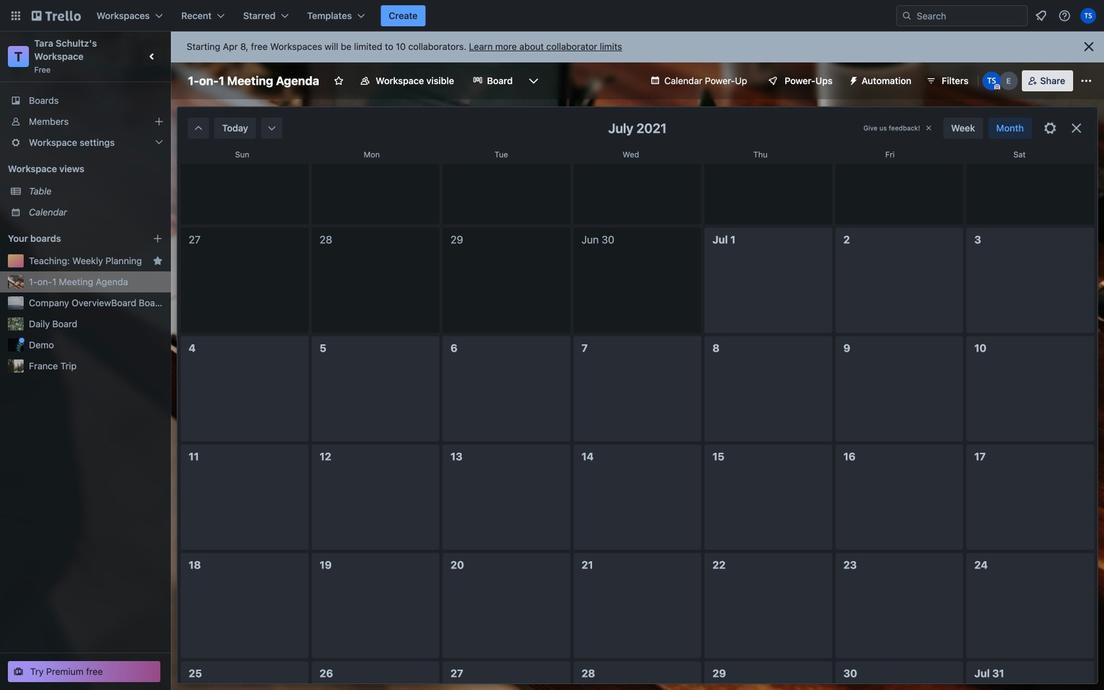 Task type: vqa. For each thing, say whether or not it's contained in the screenshot.
Card separator's Card
no



Task type: locate. For each thing, give the bounding box(es) containing it.
open information menu image
[[1058, 9, 1071, 22]]

0 notifications image
[[1033, 8, 1049, 24]]

customize views image
[[527, 74, 540, 87]]

0 vertical spatial tara schultz (taraschultz7) image
[[1081, 8, 1096, 24]]

1 horizontal spatial sm image
[[843, 70, 862, 89]]

Board name text field
[[181, 70, 326, 91]]

sm image
[[265, 122, 278, 135]]

add board image
[[152, 233, 163, 244]]

0 horizontal spatial sm image
[[192, 122, 205, 135]]

your boards with 6 items element
[[8, 231, 133, 246]]

primary element
[[0, 0, 1104, 32]]

0 horizontal spatial tara schultz (taraschultz7) image
[[982, 72, 1001, 90]]

tara schultz (taraschultz7) image
[[1081, 8, 1096, 24], [982, 72, 1001, 90]]

sm image
[[843, 70, 862, 89], [192, 122, 205, 135]]

search image
[[902, 11, 912, 21]]

1 vertical spatial tara schultz (taraschultz7) image
[[982, 72, 1001, 90]]



Task type: describe. For each thing, give the bounding box(es) containing it.
0 vertical spatial sm image
[[843, 70, 862, 89]]

Search field
[[897, 5, 1028, 26]]

ethanhunt1 (ethanhunt117) image
[[1000, 72, 1018, 90]]

starred icon image
[[152, 256, 163, 266]]

show menu image
[[1080, 74, 1093, 87]]

workspace navigation collapse icon image
[[143, 47, 162, 66]]

back to home image
[[32, 5, 81, 26]]

1 vertical spatial sm image
[[192, 122, 205, 135]]

1 horizontal spatial tara schultz (taraschultz7) image
[[1081, 8, 1096, 24]]

this member is an admin of this board. image
[[994, 84, 1000, 90]]

star or unstar board image
[[334, 76, 344, 86]]



